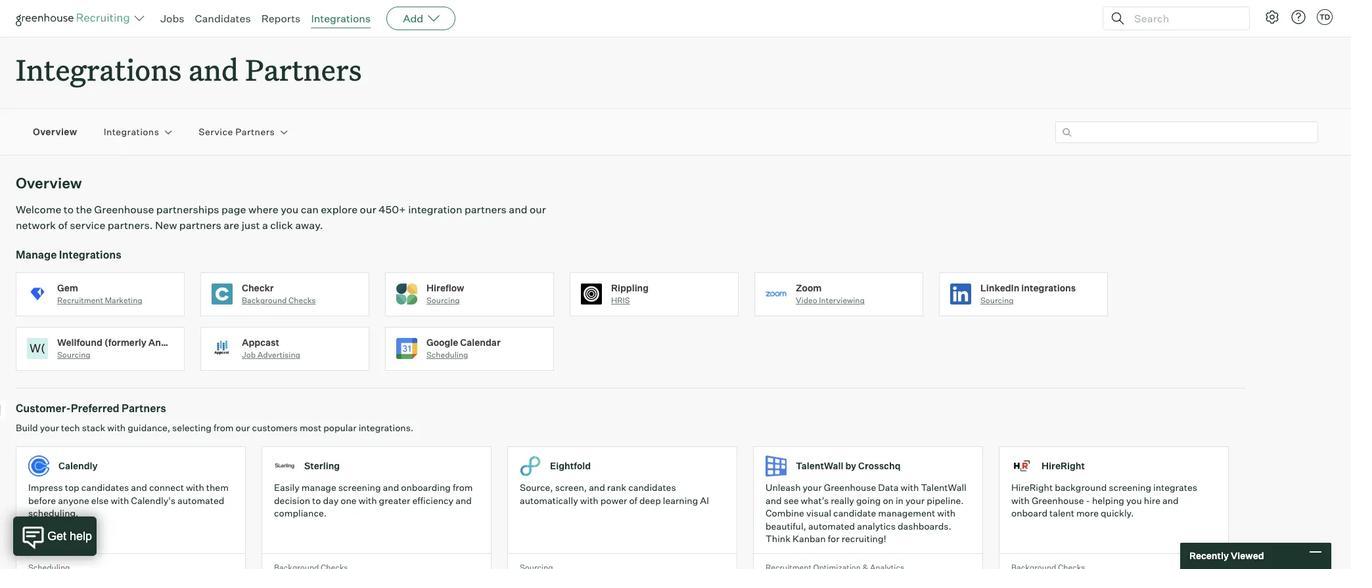 Task type: describe. For each thing, give the bounding box(es) containing it.
day
[[323, 495, 339, 506]]

going
[[856, 495, 881, 506]]

of inside welcome to the greenhouse partnerships page where you can explore our 450+ integration partners and our network of service partners. new partners are just a click away.
[[58, 219, 68, 232]]

rippling
[[611, 282, 649, 294]]

(formerly
[[104, 337, 146, 348]]

calendly
[[58, 461, 98, 472]]

eightfold
[[550, 461, 591, 472]]

visual
[[806, 508, 831, 519]]

1 vertical spatial partners
[[235, 126, 275, 138]]

compliance.
[[274, 508, 327, 519]]

else
[[91, 495, 109, 506]]

recently viewed
[[1190, 551, 1264, 562]]

data
[[878, 483, 899, 494]]

with left them
[[186, 483, 204, 494]]

and inside hireright background screening integrates with greenhouse - helping you hire and onboard talent more quickly.
[[1163, 495, 1179, 506]]

greenhouse recruiting image
[[16, 11, 134, 26]]

welcome to the greenhouse partnerships page where you can explore our 450+ integration partners and our network of service partners. new partners are just a click away.
[[16, 203, 546, 232]]

easily
[[274, 483, 300, 494]]

service partners link
[[199, 126, 275, 139]]

advertising
[[257, 350, 300, 360]]

away.
[[295, 219, 323, 232]]

automated inside unleash your greenhouse data with talentwall and see what's really going on in your pipeline. combine visual candidate management with beautiful, automated analytics dashboards. think kanban for recruiting!
[[808, 521, 855, 532]]

partners.
[[108, 219, 153, 232]]

integrations and partners
[[16, 50, 362, 89]]

manage
[[302, 483, 336, 494]]

450+
[[379, 203, 406, 216]]

linkedin
[[981, 282, 1020, 294]]

rank
[[607, 483, 626, 494]]

most
[[300, 423, 321, 434]]

kanban
[[793, 534, 826, 545]]

popular
[[323, 423, 357, 434]]

welcome
[[16, 203, 61, 216]]

pipeline.
[[927, 495, 964, 506]]

talentwall inside unleash your greenhouse data with talentwall and see what's really going on in your pipeline. combine visual candidate management with beautiful, automated analytics dashboards. think kanban for recruiting!
[[921, 483, 967, 494]]

screening for one
[[338, 483, 381, 494]]

sourcing inside hireflow sourcing
[[427, 296, 460, 306]]

integrations.
[[359, 423, 414, 434]]

partners for customer-preferred partners
[[122, 402, 166, 415]]

ai
[[700, 495, 709, 506]]

where
[[248, 203, 278, 216]]

with right 'stack'
[[107, 423, 126, 434]]

with right 'else'
[[111, 495, 129, 506]]

1 horizontal spatial integrations link
[[311, 12, 371, 25]]

appcast
[[242, 337, 279, 348]]

see
[[784, 495, 799, 506]]

1 horizontal spatial partners
[[465, 203, 507, 216]]

tech
[[61, 423, 80, 434]]

candidates
[[195, 12, 251, 25]]

anyone
[[58, 495, 89, 506]]

manage integrations
[[16, 249, 121, 262]]

checks
[[289, 296, 316, 306]]

gem
[[57, 282, 78, 294]]

screening for hire
[[1109, 483, 1151, 494]]

analytics
[[857, 521, 896, 532]]

talent
[[1050, 508, 1074, 519]]

beautiful,
[[766, 521, 806, 532]]

hris
[[611, 296, 630, 306]]

rippling hris
[[611, 282, 649, 306]]

video
[[796, 296, 817, 306]]

hireright for hireright background screening integrates with greenhouse - helping you hire and onboard talent more quickly.
[[1011, 483, 1053, 494]]

easily manage screening and onboarding from decision to day one with greater efficiency and compliance.
[[274, 483, 473, 519]]

1 horizontal spatial our
[[360, 203, 376, 216]]

from inside easily manage screening and onboarding from decision to day one with greater efficiency and compliance.
[[453, 483, 473, 494]]

viewed
[[1231, 551, 1264, 562]]

0 horizontal spatial from
[[214, 423, 234, 434]]

and inside welcome to the greenhouse partnerships page where you can explore our 450+ integration partners and our network of service partners. new partners are just a click away.
[[509, 203, 527, 216]]

source, screen, and rank candidates automatically with power of deep learning ai
[[520, 483, 709, 506]]

to inside easily manage screening and onboarding from decision to day one with greater efficiency and compliance.
[[312, 495, 321, 506]]

0 horizontal spatial our
[[236, 423, 250, 434]]

and inside impress top candidates and connect with them before anyone else with calendly's automated scheduling.
[[131, 483, 147, 494]]

one
[[341, 495, 357, 506]]

zoom
[[796, 282, 822, 294]]

combine
[[766, 508, 804, 519]]

management
[[878, 508, 935, 519]]

candidates inside source, screen, and rank candidates automatically with power of deep learning ai
[[628, 483, 676, 494]]

dashboards.
[[898, 521, 952, 532]]

candidates inside impress top candidates and connect with them before anyone else with calendly's automated scheduling.
[[81, 483, 129, 494]]

can
[[301, 203, 319, 216]]

partners for integrations and partners
[[245, 50, 362, 89]]

td button
[[1314, 7, 1335, 28]]

to inside welcome to the greenhouse partnerships page where you can explore our 450+ integration partners and our network of service partners. new partners are just a click away.
[[64, 203, 74, 216]]

power
[[600, 495, 627, 506]]

add
[[403, 12, 423, 25]]

background
[[1055, 483, 1107, 494]]

jobs
[[160, 12, 184, 25]]

really
[[831, 495, 854, 506]]

Search text field
[[1131, 9, 1238, 28]]

and inside source, screen, and rank candidates automatically with power of deep learning ai
[[589, 483, 605, 494]]

the
[[76, 203, 92, 216]]

configure image
[[1264, 9, 1280, 25]]

deep
[[639, 495, 661, 506]]

on
[[883, 495, 894, 506]]

reports link
[[261, 12, 301, 25]]

calendly's
[[131, 495, 176, 506]]

gem recruitment marketing
[[57, 282, 142, 306]]

what's
[[801, 495, 829, 506]]

with inside hireright background screening integrates with greenhouse - helping you hire and onboard talent more quickly.
[[1011, 495, 1030, 506]]

source,
[[520, 483, 553, 494]]

0 vertical spatial overview
[[33, 126, 77, 138]]

just
[[242, 219, 260, 232]]

by
[[845, 461, 856, 472]]

talent)
[[194, 337, 226, 348]]

calendar
[[460, 337, 501, 348]]

helping
[[1092, 495, 1124, 506]]

0 vertical spatial talentwall
[[796, 461, 844, 472]]



Task type: vqa. For each thing, say whether or not it's contained in the screenshot.


Task type: locate. For each thing, give the bounding box(es) containing it.
unleash your greenhouse data with talentwall and see what's really going on in your pipeline. combine visual candidate management with beautiful, automated analytics dashboards. think kanban for recruiting!
[[766, 483, 967, 545]]

in
[[896, 495, 904, 506]]

0 horizontal spatial your
[[40, 423, 59, 434]]

2 horizontal spatial sourcing
[[981, 296, 1014, 306]]

to
[[64, 203, 74, 216], [312, 495, 321, 506]]

marketing
[[105, 296, 142, 306]]

with up in
[[901, 483, 919, 494]]

0 horizontal spatial you
[[281, 203, 299, 216]]

0 horizontal spatial candidates
[[81, 483, 129, 494]]

sterling
[[304, 461, 340, 472]]

sourcing inside wellfound (formerly angellist talent) sourcing
[[57, 350, 91, 360]]

greenhouse inside welcome to the greenhouse partnerships page where you can explore our 450+ integration partners and our network of service partners. new partners are just a click away.
[[94, 203, 154, 216]]

automated inside impress top candidates and connect with them before anyone else with calendly's automated scheduling.
[[177, 495, 224, 506]]

hireright for hireright
[[1042, 461, 1085, 472]]

0 vertical spatial automated
[[177, 495, 224, 506]]

for
[[828, 534, 840, 545]]

2 vertical spatial partners
[[122, 402, 166, 415]]

network
[[16, 219, 56, 232]]

0 vertical spatial your
[[40, 423, 59, 434]]

greenhouse
[[94, 203, 154, 216], [824, 483, 876, 494], [1032, 495, 1084, 506]]

and
[[188, 50, 239, 89], [509, 203, 527, 216], [131, 483, 147, 494], [383, 483, 399, 494], [589, 483, 605, 494], [456, 495, 472, 506], [766, 495, 782, 506], [1163, 495, 1179, 506]]

1 vertical spatial overview
[[16, 174, 82, 192]]

linkedin integrations sourcing
[[981, 282, 1076, 306]]

selecting
[[172, 423, 212, 434]]

0 vertical spatial you
[[281, 203, 299, 216]]

integration
[[408, 203, 462, 216]]

2 candidates from the left
[[628, 483, 676, 494]]

your down customer-
[[40, 423, 59, 434]]

of inside source, screen, and rank candidates automatically with power of deep learning ai
[[629, 495, 637, 506]]

recruiting!
[[842, 534, 886, 545]]

greenhouse up "really" at the right of page
[[824, 483, 876, 494]]

0 vertical spatial partners
[[245, 50, 362, 89]]

1 vertical spatial your
[[803, 483, 822, 494]]

0 horizontal spatial screening
[[338, 483, 381, 494]]

screening up helping
[[1109, 483, 1151, 494]]

are
[[224, 219, 239, 232]]

partners right service
[[235, 126, 275, 138]]

automatically
[[520, 495, 578, 506]]

2 horizontal spatial greenhouse
[[1032, 495, 1084, 506]]

0 vertical spatial to
[[64, 203, 74, 216]]

hireright
[[1042, 461, 1085, 472], [1011, 483, 1053, 494]]

1 horizontal spatial from
[[453, 483, 473, 494]]

1 screening from the left
[[338, 483, 381, 494]]

of
[[58, 219, 68, 232], [629, 495, 637, 506]]

your up what's
[[803, 483, 822, 494]]

you left hire on the bottom right
[[1126, 495, 1142, 506]]

sourcing down wellfound
[[57, 350, 91, 360]]

checkr
[[242, 282, 274, 294]]

0 horizontal spatial integrations link
[[104, 126, 159, 139]]

with up the onboard
[[1011, 495, 1030, 506]]

partners up guidance, on the left
[[122, 402, 166, 415]]

automated
[[177, 495, 224, 506], [808, 521, 855, 532]]

partners down partnerships
[[179, 219, 221, 232]]

2 vertical spatial your
[[906, 495, 925, 506]]

your up management
[[906, 495, 925, 506]]

1 horizontal spatial your
[[803, 483, 822, 494]]

None text field
[[1055, 121, 1318, 143]]

google
[[427, 337, 458, 348]]

of left deep
[[629, 495, 637, 506]]

page
[[221, 203, 246, 216]]

of left the service
[[58, 219, 68, 232]]

screening inside easily manage screening and onboarding from decision to day one with greater efficiency and compliance.
[[338, 483, 381, 494]]

customer-preferred partners
[[16, 402, 166, 415]]

1 vertical spatial of
[[629, 495, 637, 506]]

guidance,
[[128, 423, 170, 434]]

0 horizontal spatial talentwall
[[796, 461, 844, 472]]

you inside welcome to the greenhouse partnerships page where you can explore our 450+ integration partners and our network of service partners. new partners are just a click away.
[[281, 203, 299, 216]]

greater
[[379, 495, 410, 506]]

1 horizontal spatial you
[[1126, 495, 1142, 506]]

manage
[[16, 249, 57, 262]]

you inside hireright background screening integrates with greenhouse - helping you hire and onboard talent more quickly.
[[1126, 495, 1142, 506]]

unleash
[[766, 483, 801, 494]]

greenhouse up partners.
[[94, 203, 154, 216]]

explore
[[321, 203, 358, 216]]

0 vertical spatial greenhouse
[[94, 203, 154, 216]]

from up efficiency
[[453, 483, 473, 494]]

to down manage
[[312, 495, 321, 506]]

-
[[1086, 495, 1090, 506]]

and inside unleash your greenhouse data with talentwall and see what's really going on in your pipeline. combine visual candidate management with beautiful, automated analytics dashboards. think kanban for recruiting!
[[766, 495, 782, 506]]

0 horizontal spatial of
[[58, 219, 68, 232]]

1 horizontal spatial of
[[629, 495, 637, 506]]

1 vertical spatial hireright
[[1011, 483, 1053, 494]]

1 vertical spatial from
[[453, 483, 473, 494]]

0 vertical spatial integrations link
[[311, 12, 371, 25]]

greenhouse inside hireright background screening integrates with greenhouse - helping you hire and onboard talent more quickly.
[[1032, 495, 1084, 506]]

recently
[[1190, 551, 1229, 562]]

a
[[262, 219, 268, 232]]

google calendar scheduling
[[427, 337, 501, 360]]

1 horizontal spatial screening
[[1109, 483, 1151, 494]]

0 horizontal spatial partners
[[179, 219, 221, 232]]

0 vertical spatial of
[[58, 219, 68, 232]]

hireright up background
[[1042, 461, 1085, 472]]

partners right integration
[[465, 203, 507, 216]]

you
[[281, 203, 299, 216], [1126, 495, 1142, 506]]

efficiency
[[412, 495, 454, 506]]

with inside easily manage screening and onboarding from decision to day one with greater efficiency and compliance.
[[359, 495, 377, 506]]

your
[[40, 423, 59, 434], [803, 483, 822, 494], [906, 495, 925, 506]]

automated down them
[[177, 495, 224, 506]]

scheduling.
[[28, 508, 78, 519]]

customers
[[252, 423, 298, 434]]

decision
[[274, 495, 310, 506]]

sourcing down the "linkedin"
[[981, 296, 1014, 306]]

screening inside hireright background screening integrates with greenhouse - helping you hire and onboard talent more quickly.
[[1109, 483, 1151, 494]]

with inside source, screen, and rank candidates automatically with power of deep learning ai
[[580, 495, 598, 506]]

with down the "pipeline."
[[937, 508, 956, 519]]

greenhouse up talent
[[1032, 495, 1084, 506]]

1 horizontal spatial sourcing
[[427, 296, 460, 306]]

td button
[[1317, 9, 1333, 25]]

with right one
[[359, 495, 377, 506]]

td
[[1320, 12, 1330, 22]]

1 horizontal spatial talentwall
[[921, 483, 967, 494]]

1 horizontal spatial candidates
[[628, 483, 676, 494]]

candidates up 'else'
[[81, 483, 129, 494]]

job
[[242, 350, 256, 360]]

greenhouse inside unleash your greenhouse data with talentwall and see what's really going on in your pipeline. combine visual candidate management with beautiful, automated analytics dashboards. think kanban for recruiting!
[[824, 483, 876, 494]]

integrations link
[[311, 12, 371, 25], [104, 126, 159, 139]]

1 vertical spatial you
[[1126, 495, 1142, 506]]

hireright up the onboard
[[1011, 483, 1053, 494]]

1 vertical spatial talentwall
[[921, 483, 967, 494]]

you up click
[[281, 203, 299, 216]]

quickly.
[[1101, 508, 1134, 519]]

2 horizontal spatial our
[[530, 203, 546, 216]]

screening
[[338, 483, 381, 494], [1109, 483, 1151, 494]]

1 vertical spatial partners
[[179, 219, 221, 232]]

to left the
[[64, 203, 74, 216]]

service
[[70, 219, 105, 232]]

hireflow sourcing
[[427, 282, 464, 306]]

1 horizontal spatial greenhouse
[[824, 483, 876, 494]]

1 vertical spatial greenhouse
[[824, 483, 876, 494]]

connect
[[149, 483, 184, 494]]

1 candidates from the left
[[81, 483, 129, 494]]

talentwall up the "pipeline."
[[921, 483, 967, 494]]

sourcing down hireflow
[[427, 296, 460, 306]]

hireflow
[[427, 282, 464, 294]]

customer-
[[16, 402, 71, 415]]

1 horizontal spatial to
[[312, 495, 321, 506]]

candidates up deep
[[628, 483, 676, 494]]

0 horizontal spatial automated
[[177, 495, 224, 506]]

0 vertical spatial from
[[214, 423, 234, 434]]

0 horizontal spatial to
[[64, 203, 74, 216]]

build
[[16, 423, 38, 434]]

your for build
[[40, 423, 59, 434]]

0 vertical spatial hireright
[[1042, 461, 1085, 472]]

1 vertical spatial automated
[[808, 521, 855, 532]]

background
[[242, 296, 287, 306]]

talentwall left by at bottom right
[[796, 461, 844, 472]]

2 horizontal spatial your
[[906, 495, 925, 506]]

impress top candidates and connect with them before anyone else with calendly's automated scheduling.
[[28, 483, 229, 519]]

1 vertical spatial integrations link
[[104, 126, 159, 139]]

hireright inside hireright background screening integrates with greenhouse - helping you hire and onboard talent more quickly.
[[1011, 483, 1053, 494]]

1 horizontal spatial automated
[[808, 521, 855, 532]]

w(
[[30, 341, 45, 356]]

wellfound (formerly angellist talent) sourcing
[[57, 337, 226, 360]]

onboard
[[1011, 508, 1048, 519]]

crosschq
[[858, 461, 901, 472]]

with down screen,
[[580, 495, 598, 506]]

sourcing inside linkedin integrations sourcing
[[981, 296, 1014, 306]]

onboarding
[[401, 483, 451, 494]]

0 horizontal spatial sourcing
[[57, 350, 91, 360]]

top
[[65, 483, 79, 494]]

partners down reports
[[245, 50, 362, 89]]

partners
[[465, 203, 507, 216], [179, 219, 221, 232]]

reports
[[261, 12, 301, 25]]

0 vertical spatial partners
[[465, 203, 507, 216]]

talentwall
[[796, 461, 844, 472], [921, 483, 967, 494]]

your for unleash
[[803, 483, 822, 494]]

new
[[155, 219, 177, 232]]

candidates link
[[195, 12, 251, 25]]

service
[[199, 126, 233, 138]]

0 horizontal spatial greenhouse
[[94, 203, 154, 216]]

jobs link
[[160, 12, 184, 25]]

1 vertical spatial to
[[312, 495, 321, 506]]

screening up one
[[338, 483, 381, 494]]

them
[[206, 483, 229, 494]]

2 vertical spatial greenhouse
[[1032, 495, 1084, 506]]

more
[[1076, 508, 1099, 519]]

build your tech stack with guidance, selecting from our customers most popular integrations.
[[16, 423, 414, 434]]

2 screening from the left
[[1109, 483, 1151, 494]]

from right "selecting"
[[214, 423, 234, 434]]

automated up for
[[808, 521, 855, 532]]

integrates
[[1153, 483, 1197, 494]]



